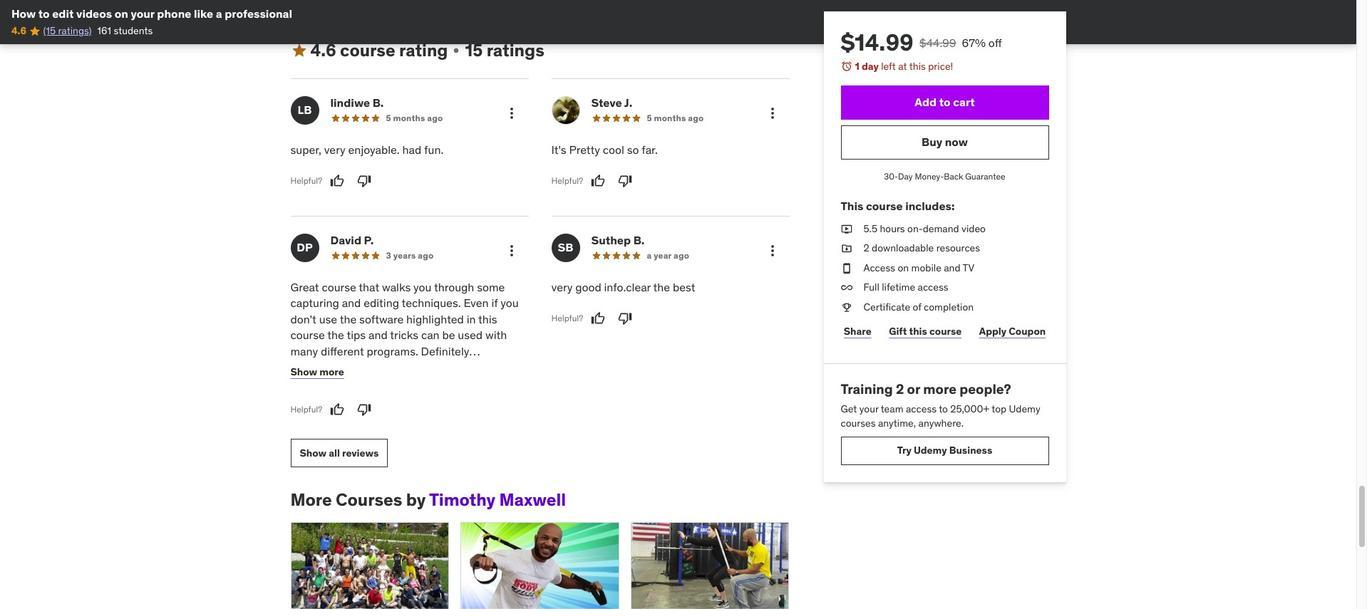 Task type: locate. For each thing, give the bounding box(es) containing it.
1 vertical spatial udemy
[[914, 444, 947, 457]]

0 vertical spatial on
[[115, 6, 128, 21]]

1 vertical spatial xsmall image
[[841, 222, 853, 236]]

off
[[989, 36, 1002, 50]]

anywhere.
[[919, 417, 964, 430]]

xsmall image
[[451, 45, 462, 56], [841, 222, 853, 236], [841, 242, 853, 256]]

months up "had"
[[393, 112, 425, 123]]

1 xsmall image from the top
[[841, 262, 853, 276]]

and down "software"
[[369, 328, 388, 342]]

udemy
[[1009, 403, 1041, 416], [914, 444, 947, 457]]

xsmall image left access at the right top of page
[[841, 262, 853, 276]]

helpful? left mark review by suthep b. as helpful image
[[552, 313, 583, 324]]

helpful? for suthep
[[552, 313, 583, 324]]

2 downloadable resources
[[864, 242, 981, 255]]

timothy maxwell link
[[429, 489, 566, 511]]

xsmall image
[[841, 262, 853, 276], [841, 281, 853, 295], [841, 301, 853, 315]]

2 5 from the left
[[647, 112, 652, 123]]

this
[[910, 60, 926, 73], [479, 312, 497, 326], [910, 325, 928, 338], [354, 360, 373, 374]]

0 horizontal spatial and
[[342, 296, 361, 310]]

4.6 down the how
[[11, 25, 27, 37]]

show
[[291, 366, 317, 378], [300, 447, 327, 460]]

training
[[841, 380, 893, 398]]

includes:
[[906, 199, 955, 213]]

30-
[[884, 171, 899, 182]]

5 for steve j.
[[647, 112, 652, 123]]

0 horizontal spatial b.
[[373, 95, 384, 110]]

2 months from the left
[[654, 112, 686, 123]]

1 vertical spatial very
[[552, 280, 573, 295]]

0 vertical spatial b.
[[373, 95, 384, 110]]

$14.99
[[841, 28, 914, 57]]

the left best
[[654, 280, 670, 295]]

1 vertical spatial access
[[906, 403, 937, 416]]

0 horizontal spatial months
[[393, 112, 425, 123]]

and down that
[[342, 296, 361, 310]]

1 horizontal spatial 5 months ago
[[647, 112, 704, 123]]

course down the completion
[[930, 325, 962, 338]]

on inside great course that walks you through some capturing and editing techniques. even if you don't use the software highlighted in this course the tips and tricks can be used with many different programs. definitely recommend this course if you are interested in creating videos for yourself or to post on social media.
[[482, 376, 495, 390]]

1 horizontal spatial 5
[[647, 112, 652, 123]]

25,000+
[[951, 403, 990, 416]]

1 horizontal spatial and
[[369, 328, 388, 342]]

2 horizontal spatial and
[[944, 262, 961, 274]]

helpful? for lindiwe
[[291, 175, 322, 186]]

can
[[421, 328, 440, 342]]

5 up enjoyable.
[[386, 112, 391, 123]]

show inside button
[[300, 447, 327, 460]]

mark review by david p. as helpful image
[[330, 403, 344, 417]]

are
[[443, 360, 459, 374]]

0 horizontal spatial in
[[467, 312, 476, 326]]

the
[[654, 280, 670, 295], [340, 312, 357, 326], [328, 328, 344, 342]]

additional actions for review by lindiwe b. image
[[503, 105, 520, 122]]

4.6 right the medium icon
[[311, 39, 336, 61]]

0 horizontal spatial more
[[320, 366, 344, 378]]

media.
[[291, 392, 325, 406]]

to up anywhere.
[[939, 403, 948, 416]]

xsmall image up share
[[841, 301, 853, 315]]

2 vertical spatial the
[[328, 328, 344, 342]]

at
[[899, 60, 908, 73]]

1 horizontal spatial videos
[[335, 376, 368, 390]]

course down the programs.
[[376, 360, 410, 374]]

1 horizontal spatial in
[[517, 360, 526, 374]]

1 vertical spatial xsmall image
[[841, 281, 853, 295]]

udemy inside training 2 or more people? get your team access to 25,000+ top udemy courses anytime, anywhere.
[[1009, 403, 1041, 416]]

1
[[855, 60, 860, 73]]

share button
[[841, 318, 875, 346]]

1 vertical spatial 4.6
[[311, 39, 336, 61]]

very
[[324, 142, 346, 157], [552, 280, 573, 295]]

very left good
[[552, 280, 573, 295]]

5 up 'far.' in the top of the page
[[647, 112, 652, 123]]

course up capturing at the left of page
[[322, 280, 356, 295]]

5 months ago for fun.
[[386, 112, 443, 123]]

xsmall image for 5.5
[[841, 222, 853, 236]]

1 vertical spatial in
[[517, 360, 526, 374]]

5 for lindiwe b.
[[386, 112, 391, 123]]

0 vertical spatial videos
[[76, 6, 112, 21]]

videos left for
[[335, 376, 368, 390]]

3 xsmall image from the top
[[841, 301, 853, 315]]

more up anywhere.
[[924, 380, 957, 398]]

ratings
[[487, 39, 545, 61]]

0 vertical spatial udemy
[[1009, 403, 1041, 416]]

the up the different
[[328, 328, 344, 342]]

access
[[864, 262, 896, 274]]

2 vertical spatial xsmall image
[[841, 301, 853, 315]]

1 horizontal spatial very
[[552, 280, 573, 295]]

4.6 course rating
[[311, 39, 448, 61]]

you left are
[[422, 360, 440, 374]]

1 vertical spatial your
[[860, 403, 879, 416]]

1 horizontal spatial months
[[654, 112, 686, 123]]

1 5 months ago from the left
[[386, 112, 443, 123]]

4.6 for 4.6 course rating
[[311, 39, 336, 61]]

the up tips
[[340, 312, 357, 326]]

how
[[11, 6, 36, 21]]

1 vertical spatial 2
[[896, 380, 904, 398]]

if up yourself
[[413, 360, 419, 374]]

helpful? down the 'creating'
[[291, 404, 322, 415]]

1 vertical spatial a
[[647, 250, 652, 261]]

you up techniques.
[[414, 280, 432, 295]]

1 horizontal spatial on
[[482, 376, 495, 390]]

0 horizontal spatial udemy
[[914, 444, 947, 457]]

0 vertical spatial more
[[320, 366, 344, 378]]

in up used
[[467, 312, 476, 326]]

0 vertical spatial 2
[[864, 242, 870, 255]]

show left all
[[300, 447, 327, 460]]

try
[[898, 444, 912, 457]]

1 horizontal spatial your
[[860, 403, 879, 416]]

xsmall image for access
[[841, 262, 853, 276]]

more down the different
[[320, 366, 344, 378]]

to inside great course that walks you through some capturing and editing techniques. even if you don't use the software highlighted in this course the tips and tricks can be used with many different programs. definitely recommend this course if you are interested in creating videos for yourself or to post on social media.
[[444, 376, 454, 390]]

or up the "anytime,"
[[907, 380, 921, 398]]

1 vertical spatial more
[[924, 380, 957, 398]]

mark review by lindiwe b. as unhelpful image
[[357, 174, 372, 188]]

if
[[492, 296, 498, 310], [413, 360, 419, 374]]

downloadable
[[872, 242, 934, 255]]

to left cart
[[940, 95, 951, 109]]

show inside button
[[291, 366, 317, 378]]

2 vertical spatial xsmall image
[[841, 242, 853, 256]]

show down many
[[291, 366, 317, 378]]

video
[[962, 222, 986, 235]]

add to cart button
[[841, 85, 1049, 120]]

price!
[[929, 60, 954, 73]]

how to edit videos on your phone like a professional
[[11, 6, 292, 21]]

lifetime
[[882, 281, 916, 294]]

0 horizontal spatial or
[[431, 376, 441, 390]]

good
[[576, 280, 602, 295]]

0 vertical spatial and
[[944, 262, 961, 274]]

67%
[[962, 36, 986, 50]]

1 months from the left
[[393, 112, 425, 123]]

dp
[[297, 241, 313, 255]]

more
[[320, 366, 344, 378], [924, 380, 957, 398]]

1 horizontal spatial b.
[[634, 233, 645, 247]]

mark review by lindiwe b. as helpful image
[[330, 174, 344, 188]]

1 horizontal spatial more
[[924, 380, 957, 398]]

1 horizontal spatial or
[[907, 380, 921, 398]]

0 vertical spatial show
[[291, 366, 317, 378]]

months up 'far.' in the top of the page
[[654, 112, 686, 123]]

1 horizontal spatial a
[[647, 250, 652, 261]]

0 horizontal spatial 4.6
[[11, 25, 27, 37]]

ago for you
[[418, 250, 434, 261]]

(15 ratings)
[[43, 25, 92, 37]]

highlighted
[[407, 312, 464, 326]]

5 months ago up 'far.' in the top of the page
[[647, 112, 704, 123]]

1 5 from the left
[[386, 112, 391, 123]]

videos
[[76, 6, 112, 21], [335, 376, 368, 390]]

super, very enjoyable. had fun.
[[291, 142, 444, 157]]

videos up 161
[[76, 6, 112, 21]]

0 horizontal spatial 2
[[864, 242, 870, 255]]

and
[[944, 262, 961, 274], [342, 296, 361, 310], [369, 328, 388, 342]]

now
[[945, 135, 968, 149]]

1 horizontal spatial 4.6
[[311, 39, 336, 61]]

2 vertical spatial and
[[369, 328, 388, 342]]

more courses by timothy maxwell
[[291, 489, 566, 511]]

show more button
[[291, 358, 344, 387]]

a left year
[[647, 250, 652, 261]]

0 vertical spatial your
[[131, 6, 155, 21]]

1 horizontal spatial 2
[[896, 380, 904, 398]]

b. for lindiwe b.
[[373, 95, 384, 110]]

months
[[393, 112, 425, 123], [654, 112, 686, 123]]

it's
[[552, 142, 567, 157]]

b. right the lindiwe
[[373, 95, 384, 110]]

on
[[115, 6, 128, 21], [898, 262, 909, 274], [482, 376, 495, 390]]

0 vertical spatial in
[[467, 312, 476, 326]]

or inside great course that walks you through some capturing and editing techniques. even if you don't use the software highlighted in this course the tips and tricks can be used with many different programs. definitely recommend this course if you are interested in creating videos for yourself or to post on social media.
[[431, 376, 441, 390]]

0 horizontal spatial 5 months ago
[[386, 112, 443, 123]]

on down interested
[[482, 376, 495, 390]]

2 up team
[[896, 380, 904, 398]]

your up students
[[131, 6, 155, 21]]

helpful? left mark review by lindiwe b. as helpful "image"
[[291, 175, 322, 186]]

your up courses
[[860, 403, 879, 416]]

1 vertical spatial b.
[[634, 233, 645, 247]]

very right 'super,'
[[324, 142, 346, 157]]

a right like
[[216, 6, 222, 21]]

to down are
[[444, 376, 454, 390]]

1 vertical spatial the
[[340, 312, 357, 326]]

2 xsmall image from the top
[[841, 281, 853, 295]]

helpful? left "mark review by steve j. as helpful" icon
[[552, 175, 583, 186]]

course up lindiwe b.
[[340, 39, 396, 61]]

b.
[[373, 95, 384, 110], [634, 233, 645, 247]]

or inside training 2 or more people? get your team access to 25,000+ top udemy courses anytime, anywhere.
[[907, 380, 921, 398]]

tricks
[[390, 328, 419, 342]]

team
[[881, 403, 904, 416]]

2 down 5.5
[[864, 242, 870, 255]]

this right gift
[[910, 325, 928, 338]]

david p.
[[331, 233, 374, 247]]

2 vertical spatial you
[[422, 360, 440, 374]]

if down some
[[492, 296, 498, 310]]

1 vertical spatial videos
[[335, 376, 368, 390]]

and left tv
[[944, 262, 961, 274]]

cart
[[954, 95, 975, 109]]

1 horizontal spatial udemy
[[1009, 403, 1041, 416]]

access up anywhere.
[[906, 403, 937, 416]]

udemy right top
[[1009, 403, 1041, 416]]

on down downloadable
[[898, 262, 909, 274]]

2 horizontal spatial on
[[898, 262, 909, 274]]

social
[[498, 376, 527, 390]]

ago for far.
[[688, 112, 704, 123]]

1 vertical spatial show
[[300, 447, 327, 460]]

access down mobile
[[918, 281, 949, 294]]

years
[[394, 250, 416, 261]]

0 vertical spatial xsmall image
[[841, 262, 853, 276]]

by
[[406, 489, 426, 511]]

b. right suthep
[[634, 233, 645, 247]]

through
[[434, 280, 474, 295]]

30-day money-back guarantee
[[884, 171, 1006, 182]]

5 months ago up "had"
[[386, 112, 443, 123]]

2 5 months ago from the left
[[647, 112, 704, 123]]

buy now button
[[841, 125, 1049, 159]]

alarm image
[[841, 61, 853, 72]]

0 horizontal spatial very
[[324, 142, 346, 157]]

had
[[403, 142, 422, 157]]

2 vertical spatial on
[[482, 376, 495, 390]]

0 horizontal spatial a
[[216, 6, 222, 21]]

medium image
[[291, 42, 308, 59]]

0 vertical spatial access
[[918, 281, 949, 294]]

15
[[465, 39, 483, 61]]

course
[[340, 39, 396, 61], [866, 199, 903, 213], [322, 280, 356, 295], [930, 325, 962, 338], [291, 328, 325, 342], [376, 360, 410, 374]]

0 horizontal spatial 5
[[386, 112, 391, 123]]

1 horizontal spatial if
[[492, 296, 498, 310]]

this right at
[[910, 60, 926, 73]]

xsmall image left full
[[841, 281, 853, 295]]

3
[[386, 250, 391, 261]]

on up 161 students
[[115, 6, 128, 21]]

xsmall image for certificate
[[841, 301, 853, 315]]

gift
[[889, 325, 907, 338]]

to inside add to cart button
[[940, 95, 951, 109]]

enjoyable.
[[348, 142, 400, 157]]

don't
[[291, 312, 316, 326]]

ago for fun.
[[427, 112, 443, 123]]

this up for
[[354, 360, 373, 374]]

1 vertical spatial if
[[413, 360, 419, 374]]

you down some
[[501, 296, 519, 310]]

a year ago
[[647, 250, 690, 261]]

additional actions for review by suthep b. image
[[764, 242, 781, 260]]

professional
[[225, 6, 292, 21]]

2
[[864, 242, 870, 255], [896, 380, 904, 398]]

udemy right "try"
[[914, 444, 947, 457]]

or right yourself
[[431, 376, 441, 390]]

0 vertical spatial if
[[492, 296, 498, 310]]

creating
[[291, 376, 333, 390]]

in up social
[[517, 360, 526, 374]]

0 vertical spatial 4.6
[[11, 25, 27, 37]]

ratings)
[[58, 25, 92, 37]]

0 horizontal spatial videos
[[76, 6, 112, 21]]



Task type: describe. For each thing, give the bounding box(es) containing it.
2 inside training 2 or more people? get your team access to 25,000+ top udemy courses anytime, anywhere.
[[896, 380, 904, 398]]

timothy
[[429, 489, 496, 511]]

additional actions for review by david p. image
[[503, 242, 520, 260]]

$14.99 $44.99 67% off
[[841, 28, 1002, 57]]

gift this course
[[889, 325, 962, 338]]

0 vertical spatial the
[[654, 280, 670, 295]]

demand
[[923, 222, 960, 235]]

rating
[[399, 39, 448, 61]]

steve
[[592, 95, 622, 110]]

tv
[[963, 262, 975, 274]]

0 horizontal spatial if
[[413, 360, 419, 374]]

use
[[319, 312, 337, 326]]

p.
[[364, 233, 374, 247]]

yourself
[[388, 376, 428, 390]]

apply coupon
[[980, 325, 1046, 338]]

coupon
[[1009, 325, 1046, 338]]

show all reviews
[[300, 447, 379, 460]]

buy now
[[922, 135, 968, 149]]

helpful? for steve
[[552, 175, 583, 186]]

hours
[[880, 222, 905, 235]]

lindiwe b.
[[331, 95, 384, 110]]

apply coupon button
[[977, 318, 1049, 346]]

suthep
[[592, 233, 631, 247]]

mark review by david p. as unhelpful image
[[357, 403, 372, 417]]

more inside button
[[320, 366, 344, 378]]

0 vertical spatial very
[[324, 142, 346, 157]]

so
[[627, 142, 639, 157]]

pretty
[[569, 142, 600, 157]]

certificate
[[864, 301, 911, 314]]

your inside training 2 or more people? get your team access to 25,000+ top udemy courses anytime, anywhere.
[[860, 403, 879, 416]]

full
[[864, 281, 880, 294]]

xsmall image for full
[[841, 281, 853, 295]]

to inside training 2 or more people? get your team access to 25,000+ top udemy courses anytime, anywhere.
[[939, 403, 948, 416]]

1 vertical spatial you
[[501, 296, 519, 310]]

5 months ago for far.
[[647, 112, 704, 123]]

top
[[992, 403, 1007, 416]]

full lifetime access
[[864, 281, 949, 294]]

recommend
[[291, 360, 352, 374]]

additional actions for review by steve j. image
[[764, 105, 781, 122]]

courses
[[336, 489, 402, 511]]

15 ratings
[[465, 39, 545, 61]]

4.6 for 4.6
[[11, 25, 27, 37]]

day
[[862, 60, 879, 73]]

great course that walks you through some capturing and editing techniques. even if you don't use the software highlighted in this course the tips and tricks can be used with many different programs. definitely recommend this course if you are interested in creating videos for yourself or to post on social media.
[[291, 280, 527, 406]]

more
[[291, 489, 332, 511]]

tips
[[347, 328, 366, 342]]

like
[[194, 6, 213, 21]]

xsmall image for 2
[[841, 242, 853, 256]]

post
[[457, 376, 479, 390]]

access on mobile and tv
[[864, 262, 975, 274]]

gift this course link
[[886, 318, 965, 346]]

day
[[899, 171, 913, 182]]

mark review by steve j. as unhelpful image
[[618, 174, 633, 188]]

b. for suthep b.
[[634, 233, 645, 247]]

0 horizontal spatial your
[[131, 6, 155, 21]]

david
[[331, 233, 362, 247]]

0 vertical spatial xsmall image
[[451, 45, 462, 56]]

months for fun.
[[393, 112, 425, 123]]

fun.
[[424, 142, 444, 157]]

be
[[442, 328, 455, 342]]

all
[[329, 447, 340, 460]]

maxwell
[[500, 489, 566, 511]]

techniques.
[[402, 296, 461, 310]]

for
[[371, 376, 385, 390]]

even
[[464, 296, 489, 310]]

interested
[[462, 360, 514, 374]]

apply
[[980, 325, 1007, 338]]

months for far.
[[654, 112, 686, 123]]

5.5 hours on-demand video
[[864, 222, 986, 235]]

show all reviews button
[[291, 439, 388, 468]]

very good info.clear the best
[[552, 280, 696, 295]]

completion
[[924, 301, 974, 314]]

resources
[[937, 242, 981, 255]]

(15
[[43, 25, 56, 37]]

cool
[[603, 142, 625, 157]]

training 2 or more people? get your team access to 25,000+ top udemy courses anytime, anywhere.
[[841, 380, 1041, 430]]

different
[[321, 344, 364, 358]]

videos inside great course that walks you through some capturing and editing techniques. even if you don't use the software highlighted in this course the tips and tricks can be used with many different programs. definitely recommend this course if you are interested in creating videos for yourself or to post on social media.
[[335, 376, 368, 390]]

mobile
[[912, 262, 942, 274]]

access inside training 2 or more people? get your team access to 25,000+ top udemy courses anytime, anywhere.
[[906, 403, 937, 416]]

course up many
[[291, 328, 325, 342]]

best
[[673, 280, 696, 295]]

try udemy business
[[898, 444, 993, 457]]

walks
[[382, 280, 411, 295]]

far.
[[642, 142, 658, 157]]

course up hours
[[866, 199, 903, 213]]

show for show all reviews
[[300, 447, 327, 460]]

money-
[[915, 171, 944, 182]]

edit
[[52, 6, 74, 21]]

this course includes:
[[841, 199, 955, 213]]

1 vertical spatial and
[[342, 296, 361, 310]]

many
[[291, 344, 318, 358]]

lb
[[298, 103, 312, 117]]

j.
[[625, 95, 633, 110]]

more inside training 2 or more people? get your team access to 25,000+ top udemy courses anytime, anywhere.
[[924, 380, 957, 398]]

0 vertical spatial you
[[414, 280, 432, 295]]

anytime,
[[879, 417, 916, 430]]

mark review by steve j. as helpful image
[[591, 174, 605, 188]]

0 vertical spatial a
[[216, 6, 222, 21]]

3 years ago
[[386, 250, 434, 261]]

info.clear
[[604, 280, 651, 295]]

definitely
[[421, 344, 470, 358]]

show for show more
[[291, 366, 317, 378]]

to up (15 on the top left of the page
[[38, 6, 50, 21]]

with
[[486, 328, 507, 342]]

try udemy business link
[[841, 437, 1049, 465]]

programs.
[[367, 344, 418, 358]]

courses
[[841, 417, 876, 430]]

suthep b.
[[592, 233, 645, 247]]

mark review by suthep b. as unhelpful image
[[618, 312, 633, 326]]

0 horizontal spatial on
[[115, 6, 128, 21]]

capturing
[[291, 296, 339, 310]]

people?
[[960, 380, 1012, 398]]

mark review by suthep b. as helpful image
[[591, 312, 605, 326]]

sb
[[558, 241, 574, 255]]

1 vertical spatial on
[[898, 262, 909, 274]]

$44.99
[[920, 36, 957, 50]]

back
[[944, 171, 964, 182]]

share
[[844, 325, 872, 338]]

161 students
[[97, 25, 153, 37]]

great
[[291, 280, 319, 295]]

this up with
[[479, 312, 497, 326]]



Task type: vqa. For each thing, say whether or not it's contained in the screenshot.
Resources
yes



